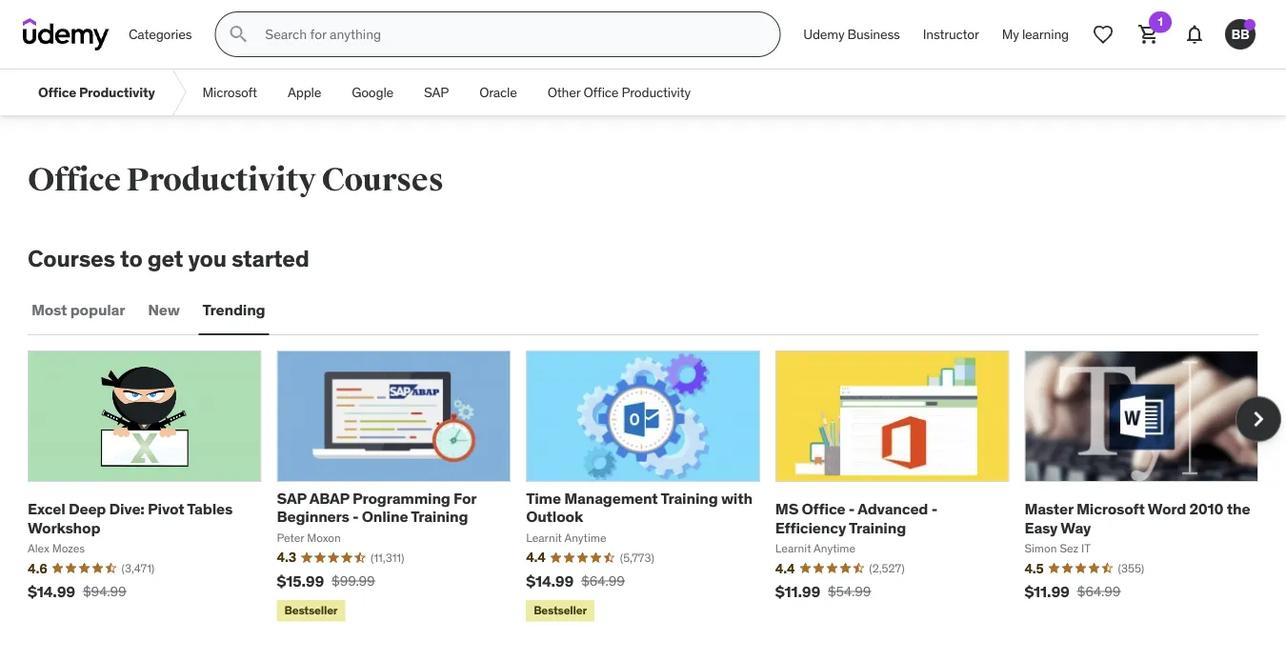 Task type: describe. For each thing, give the bounding box(es) containing it.
Search for anything text field
[[261, 18, 757, 50]]

trending
[[203, 300, 265, 320]]

submit search image
[[227, 23, 250, 46]]

notifications image
[[1183, 23, 1206, 46]]

the
[[1227, 499, 1250, 519]]

office productivity
[[38, 84, 155, 101]]

udemy
[[803, 25, 844, 43]]

office inside ms office - advanced - efficiency training
[[802, 499, 845, 519]]

office down the office productivity "link"
[[28, 160, 121, 200]]

2010
[[1189, 499, 1224, 519]]

arrow pointing to subcategory menu links image
[[170, 70, 187, 115]]

my learning link
[[991, 11, 1080, 57]]

excel deep dive: pivot tables workshop
[[28, 499, 233, 537]]

instructor
[[923, 25, 979, 43]]

master microsoft word 2010 the easy way
[[1024, 499, 1250, 537]]

you
[[188, 244, 227, 272]]

time management training with outlook link
[[526, 489, 752, 526]]

2 horizontal spatial -
[[931, 499, 937, 519]]

deep
[[69, 499, 106, 519]]

google
[[352, 84, 394, 101]]

other office productivity link
[[532, 70, 706, 115]]

- inside the sap abap programming for beginners - online training
[[353, 507, 359, 526]]

you have alerts image
[[1244, 19, 1256, 30]]

time management training with outlook
[[526, 489, 752, 526]]

udemy business link
[[792, 11, 911, 57]]

google link
[[336, 70, 409, 115]]

new
[[148, 300, 180, 320]]

next image
[[1243, 404, 1274, 434]]

with
[[721, 489, 752, 508]]

1 link
[[1126, 11, 1172, 57]]

carousel element
[[28, 350, 1281, 625]]

get
[[147, 244, 183, 272]]

new button
[[144, 288, 183, 333]]

efficiency
[[775, 518, 846, 537]]

abap
[[309, 489, 349, 508]]

sap link
[[409, 70, 464, 115]]

bb link
[[1217, 11, 1263, 57]]

excel deep dive: pivot tables workshop link
[[28, 499, 233, 537]]

apple link
[[272, 70, 336, 115]]

word
[[1148, 499, 1186, 519]]

way
[[1061, 518, 1091, 537]]

categories
[[129, 25, 192, 43]]

udemy business
[[803, 25, 900, 43]]

business
[[847, 25, 900, 43]]

management
[[564, 489, 658, 508]]

ms office - advanced - efficiency training link
[[775, 499, 937, 537]]

my learning
[[1002, 25, 1069, 43]]

most
[[31, 300, 67, 320]]

easy
[[1024, 518, 1058, 537]]

udemy image
[[23, 18, 110, 50]]



Task type: vqa. For each thing, say whether or not it's contained in the screenshot.
topmost results
no



Task type: locate. For each thing, give the bounding box(es) containing it.
1 horizontal spatial training
[[661, 489, 718, 508]]

office
[[38, 84, 76, 101], [583, 84, 619, 101], [28, 160, 121, 200], [802, 499, 845, 519]]

excel
[[28, 499, 65, 519]]

trending button
[[199, 288, 269, 333]]

- left online
[[353, 507, 359, 526]]

1 horizontal spatial -
[[849, 499, 855, 519]]

- left advanced
[[849, 499, 855, 519]]

shopping cart with 1 item image
[[1137, 23, 1160, 46]]

microsoft right 'arrow pointing to subcategory menu links' icon
[[202, 84, 257, 101]]

productivity
[[79, 84, 155, 101], [622, 84, 691, 101], [126, 160, 316, 200]]

0 vertical spatial sap
[[424, 84, 449, 101]]

started
[[232, 244, 309, 272]]

outlook
[[526, 507, 583, 526]]

to
[[120, 244, 142, 272]]

1 vertical spatial microsoft
[[1077, 499, 1145, 519]]

instructor link
[[911, 11, 991, 57]]

1
[[1158, 14, 1163, 29]]

1 horizontal spatial microsoft
[[1077, 499, 1145, 519]]

1 horizontal spatial sap
[[424, 84, 449, 101]]

office right other
[[583, 84, 619, 101]]

-
[[849, 499, 855, 519], [931, 499, 937, 519], [353, 507, 359, 526]]

ms office - advanced - efficiency training
[[775, 499, 937, 537]]

dive:
[[109, 499, 144, 519]]

oracle link
[[464, 70, 532, 115]]

productivity inside "link"
[[79, 84, 155, 101]]

office right ms at the right
[[802, 499, 845, 519]]

0 vertical spatial courses
[[322, 160, 443, 200]]

microsoft
[[202, 84, 257, 101], [1077, 499, 1145, 519]]

workshop
[[28, 518, 100, 537]]

my
[[1002, 25, 1019, 43]]

1 vertical spatial courses
[[28, 244, 115, 272]]

office inside "link"
[[38, 84, 76, 101]]

oracle
[[479, 84, 517, 101]]

categories button
[[117, 11, 203, 57]]

beginners
[[277, 507, 349, 526]]

online
[[362, 507, 408, 526]]

0 horizontal spatial -
[[353, 507, 359, 526]]

office productivity courses
[[28, 160, 443, 200]]

master microsoft word 2010 the easy way link
[[1024, 499, 1250, 537]]

pivot
[[148, 499, 184, 519]]

training right online
[[411, 507, 468, 526]]

0 horizontal spatial microsoft
[[202, 84, 257, 101]]

training
[[661, 489, 718, 508], [411, 507, 468, 526], [849, 518, 906, 537]]

master
[[1024, 499, 1073, 519]]

sap abap programming for beginners - online training
[[277, 489, 476, 526]]

0 vertical spatial microsoft
[[202, 84, 257, 101]]

sap abap programming for beginners - online training link
[[277, 489, 476, 526]]

productivity left 'arrow pointing to subcategory menu links' icon
[[79, 84, 155, 101]]

for
[[454, 489, 476, 508]]

popular
[[70, 300, 125, 320]]

office down udemy image
[[38, 84, 76, 101]]

courses down google link
[[322, 160, 443, 200]]

productivity up you
[[126, 160, 316, 200]]

0 horizontal spatial courses
[[28, 244, 115, 272]]

productivity for office productivity courses
[[126, 160, 316, 200]]

sap inside the sap abap programming for beginners - online training
[[277, 489, 306, 508]]

sap inside sap link
[[424, 84, 449, 101]]

sap left abap
[[277, 489, 306, 508]]

advanced
[[858, 499, 928, 519]]

learning
[[1022, 25, 1069, 43]]

most popular button
[[28, 288, 129, 333]]

training left with at bottom
[[661, 489, 718, 508]]

wishlist image
[[1092, 23, 1115, 46]]

other office productivity
[[547, 84, 691, 101]]

training inside time management training with outlook
[[661, 489, 718, 508]]

tables
[[187, 499, 233, 519]]

training inside the sap abap programming for beginners - online training
[[411, 507, 468, 526]]

microsoft inside master microsoft word 2010 the easy way
[[1077, 499, 1145, 519]]

apple
[[288, 84, 321, 101]]

productivity for office productivity
[[79, 84, 155, 101]]

- right advanced
[[931, 499, 937, 519]]

microsoft link
[[187, 70, 272, 115]]

training right efficiency
[[849, 518, 906, 537]]

courses up most popular
[[28, 244, 115, 272]]

microsoft left word
[[1077, 499, 1145, 519]]

ms
[[775, 499, 798, 519]]

bb
[[1231, 25, 1249, 42]]

programming
[[353, 489, 450, 508]]

1 horizontal spatial courses
[[322, 160, 443, 200]]

sap
[[424, 84, 449, 101], [277, 489, 306, 508]]

most popular
[[31, 300, 125, 320]]

2 horizontal spatial training
[[849, 518, 906, 537]]

0 horizontal spatial training
[[411, 507, 468, 526]]

1 vertical spatial sap
[[277, 489, 306, 508]]

training inside ms office - advanced - efficiency training
[[849, 518, 906, 537]]

courses
[[322, 160, 443, 200], [28, 244, 115, 272]]

courses to get you started
[[28, 244, 309, 272]]

other
[[547, 84, 580, 101]]

office productivity link
[[23, 70, 170, 115]]

sap left oracle at the left top of page
[[424, 84, 449, 101]]

sap for sap abap programming for beginners - online training
[[277, 489, 306, 508]]

sap for sap
[[424, 84, 449, 101]]

time
[[526, 489, 561, 508]]

0 horizontal spatial sap
[[277, 489, 306, 508]]

productivity right other
[[622, 84, 691, 101]]



